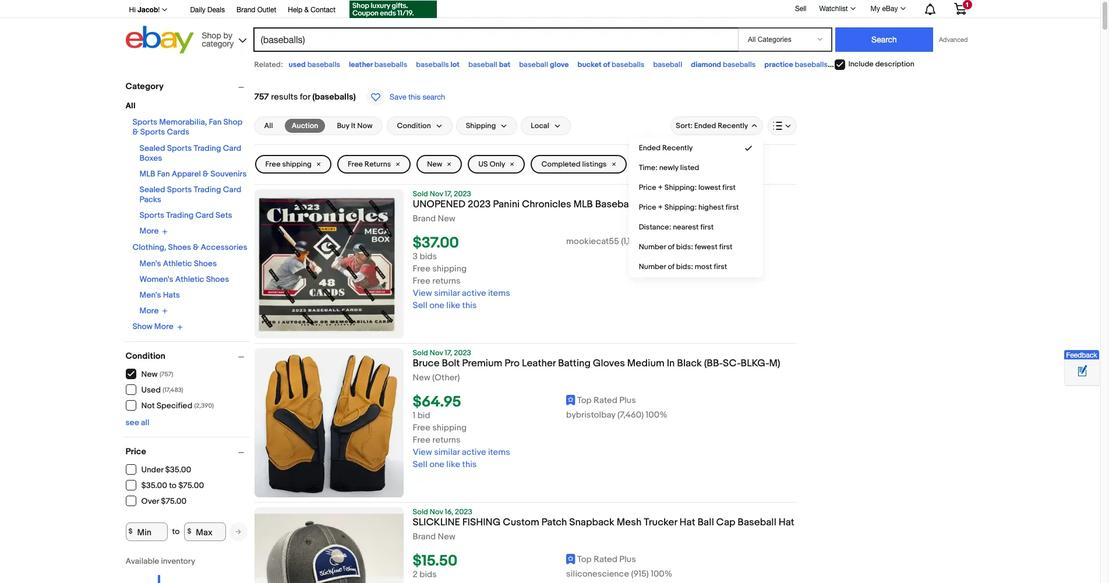 Task type: locate. For each thing, give the bounding box(es) containing it.
nov inside sold  nov 17, 2023 unopened 2023 panini chronicles mlb baseball trading cards mega box brand new
[[430, 189, 443, 199]]

0 vertical spatial men's
[[140, 258, 161, 268]]

2023 down new link
[[454, 189, 471, 199]]

2 rated from the top
[[594, 554, 617, 565]]

baseball up (1,192)
[[595, 199, 634, 210]]

17, for $64.95
[[445, 348, 452, 358]]

fan inside sports memorabilia, fan shop & sports cards
[[209, 117, 222, 127]]

cards up the sealed sports trading card boxes link
[[167, 127, 189, 137]]

1 horizontal spatial baseball
[[738, 517, 776, 528]]

pro
[[505, 358, 520, 369]]

returns inside mookiecat55 (1,192) 98.8% 3 bids free shipping free returns view similar active items sell one like this
[[432, 276, 461, 287]]

$35.00 inside $35.00 to $75.00 link
[[141, 481, 167, 490]]

100%
[[646, 410, 667, 421], [651, 569, 672, 580]]

shipping inside free shipping 'link'
[[282, 160, 312, 169]]

bids:
[[676, 242, 693, 252], [676, 262, 693, 271]]

1 vertical spatial this
[[462, 300, 477, 311]]

boxes
[[140, 153, 162, 163]]

view
[[413, 288, 432, 299], [413, 447, 432, 458]]

3 nov from the top
[[430, 507, 443, 517]]

baseballs right "diamond"
[[723, 60, 756, 69]]

1 vertical spatial price
[[639, 203, 656, 212]]

daily deals
[[190, 6, 225, 14]]

1 vertical spatial fan
[[157, 169, 170, 179]]

sold  nov 17, 2023 bruce bolt premium pro leather batting gloves medium in black (bb-sc-blkg-m) new (other)
[[413, 348, 780, 383]]

0 vertical spatial shoes
[[168, 242, 191, 252]]

number of bids: fewest first link
[[629, 237, 762, 257]]

1 one from the top
[[429, 300, 444, 311]]

active
[[462, 288, 486, 299], [462, 447, 486, 458]]

black
[[677, 358, 702, 369]]

0 horizontal spatial recently
[[662, 143, 693, 153]]

price down time:
[[639, 183, 656, 192]]

condition button down save this search
[[387, 116, 452, 135]]

nov inside the sold  nov 16, 2023 slickline fishing custom patch snapback mesh trucker hat ball cap baseball hat brand new
[[430, 507, 443, 517]]

nov for $64.95
[[430, 348, 443, 358]]

1 horizontal spatial hat
[[779, 517, 794, 528]]

0 vertical spatial number
[[639, 242, 666, 252]]

see all
[[126, 417, 149, 427]]

bids right 3
[[420, 251, 437, 262]]

include description
[[848, 60, 914, 69]]

0 horizontal spatial listings
[[582, 160, 607, 169]]

757 results for (baseballs)
[[254, 91, 356, 103]]

batting
[[558, 358, 591, 369]]

1 horizontal spatial cards
[[672, 199, 700, 210]]

2 vertical spatial sell
[[413, 459, 427, 470]]

returns
[[365, 160, 391, 169]]

1 vertical spatial 100%
[[651, 569, 672, 580]]

1 vertical spatial top rated plus
[[577, 554, 636, 565]]

all down 757
[[264, 121, 273, 130]]

of for bucket of baseballs
[[603, 60, 610, 69]]

5 baseballs from the left
[[723, 60, 756, 69]]

shipping down auction text field
[[282, 160, 312, 169]]

100% right (7,460)
[[646, 410, 667, 421]]

sold inside the sold  nov 16, 2023 slickline fishing custom patch snapback mesh trucker hat ball cap baseball hat brand new
[[413, 507, 428, 517]]

sealed sports trading card packs link
[[140, 185, 241, 204]]

0 vertical spatial all
[[126, 101, 135, 111]]

trading down sports memorabilia, fan shop & sports cards
[[194, 143, 221, 153]]

baseballs right bucket in the top right of the page
[[612, 60, 644, 69]]

(bb-
[[704, 358, 723, 369]]

1 + from the top
[[658, 183, 663, 192]]

more up show more
[[140, 306, 159, 316]]

more
[[140, 226, 159, 236], [140, 306, 159, 316], [154, 322, 173, 332]]

inventory
[[161, 556, 195, 566]]

mlb inside sold  nov 17, 2023 unopened 2023 panini chronicles mlb baseball trading cards mega box brand new
[[574, 199, 593, 210]]

number down 98.8%
[[639, 262, 666, 271]]

top rated plus up bybristolbay
[[577, 395, 636, 406]]

2023 up (other) at the bottom
[[454, 348, 471, 358]]

of right bucket in the top right of the page
[[603, 60, 610, 69]]

trading up distance:
[[636, 199, 670, 210]]

view inside bybristolbay (7,460) 100% free shipping free returns view similar active items sell one like this
[[413, 447, 432, 458]]

shipping down $64.95
[[432, 422, 467, 433]]

sold listings link
[[632, 155, 704, 174]]

sold inside sold  nov 17, 2023 unopened 2023 panini chronicles mlb baseball trading cards mega box brand new
[[413, 189, 428, 199]]

cards down price + shipping: lowest first
[[672, 199, 700, 210]]

0 vertical spatial mlb
[[140, 169, 155, 179]]

1 vertical spatial 1
[[413, 410, 416, 421]]

new down unopened
[[438, 213, 455, 224]]

brand inside brand outlet link
[[236, 6, 255, 14]]

1 top rated plus from the top
[[577, 395, 636, 406]]

0 vertical spatial $35.00
[[165, 465, 191, 475]]

1 17, from the top
[[445, 189, 452, 199]]

1 number from the top
[[639, 242, 666, 252]]

number down distance:
[[639, 242, 666, 252]]

view similar active items link down $37.00 at the left of the page
[[413, 288, 510, 299]]

condition inside dropdown button
[[397, 121, 431, 130]]

first for lowest
[[722, 183, 736, 192]]

1 vertical spatial active
[[462, 447, 486, 458]]

auction
[[292, 121, 318, 130]]

price for price + shipping: highest first
[[639, 203, 656, 212]]

1 vertical spatial mlb
[[574, 199, 593, 210]]

ended recently
[[639, 143, 693, 153]]

2 sell one like this link from the top
[[413, 459, 477, 470]]

0 horizontal spatial shop
[[202, 31, 221, 40]]

more up 'clothing,'
[[140, 226, 159, 236]]

brand left the outlet
[[236, 6, 255, 14]]

listing options selector. list view selected. image
[[773, 121, 791, 130]]

0 vertical spatial items
[[488, 288, 510, 299]]

$75.00
[[178, 481, 204, 490], [161, 496, 187, 506]]

0 horizontal spatial 1
[[413, 410, 416, 421]]

+ inside 'price + shipping: lowest first' link
[[658, 183, 663, 192]]

top rated plus for $64.95
[[577, 395, 636, 406]]

1 vertical spatial nov
[[430, 348, 443, 358]]

0 vertical spatial view
[[413, 288, 432, 299]]

2 number from the top
[[639, 262, 666, 271]]

1 vertical spatial men's
[[140, 290, 161, 300]]

2 vertical spatial shipping
[[432, 422, 467, 433]]

snapback
[[569, 517, 614, 528]]

$ up available
[[129, 527, 133, 536]]

plus up siliconescience (915) 100%
[[619, 554, 636, 565]]

1 vertical spatial bids:
[[676, 262, 693, 271]]

sealed down memorabilia, in the top of the page
[[140, 143, 165, 153]]

all down category
[[126, 101, 135, 111]]

1 horizontal spatial shop
[[223, 117, 242, 127]]

chronicles
[[522, 199, 571, 210]]

jacob
[[138, 5, 158, 14]]

1 hat from the left
[[680, 517, 695, 528]]

2 active from the top
[[462, 447, 486, 458]]

shop by category banner
[[123, 0, 975, 57]]

2 listings from the left
[[660, 160, 684, 169]]

17, for $37.00
[[445, 189, 452, 199]]

like up 16,
[[446, 459, 460, 470]]

1 active from the top
[[462, 288, 486, 299]]

17, inside sold  nov 17, 2023 bruce bolt premium pro leather batting gloves medium in black (bb-sc-blkg-m) new (other)
[[445, 348, 452, 358]]

number for number of bids: fewest first
[[639, 242, 666, 252]]

1 vertical spatial to
[[172, 527, 180, 536]]

0 vertical spatial brand
[[236, 6, 255, 14]]

first right highest
[[726, 203, 739, 212]]

sold inside sold  nov 17, 2023 bruce bolt premium pro leather batting gloves medium in black (bb-sc-blkg-m) new (other)
[[413, 348, 428, 358]]

None submit
[[835, 27, 933, 52]]

active inside mookiecat55 (1,192) 98.8% 3 bids free shipping free returns view similar active items sell one like this
[[462, 288, 486, 299]]

$ up 'inventory'
[[187, 527, 191, 536]]

0 vertical spatial 100%
[[646, 410, 667, 421]]

100% for bybristolbay (7,460) 100% free shipping free returns view similar active items sell one like this
[[646, 410, 667, 421]]

1 like from the top
[[446, 300, 460, 311]]

bids inside mookiecat55 (1,192) 98.8% 3 bids free shipping free returns view similar active items sell one like this
[[420, 251, 437, 262]]

0 vertical spatial ended
[[694, 121, 716, 130]]

cards
[[167, 127, 189, 137], [672, 199, 700, 210]]

0 vertical spatial baseball
[[595, 199, 634, 210]]

practice baseballs
[[764, 60, 828, 69]]

2 vertical spatial this
[[462, 459, 477, 470]]

1 vertical spatial all
[[264, 121, 273, 130]]

sort: ended recently button
[[671, 116, 763, 135]]

Maximum Value in $ text field
[[184, 522, 226, 541]]

0 vertical spatial more button
[[140, 226, 168, 236]]

2 similar from the top
[[434, 447, 460, 458]]

1 vertical spatial $35.00
[[141, 481, 167, 490]]

0 vertical spatial this
[[408, 93, 421, 101]]

2 sealed from the top
[[140, 185, 165, 195]]

0 vertical spatial cards
[[167, 127, 189, 137]]

shoes up men's athletic shoes link
[[168, 242, 191, 252]]

2 vertical spatial nov
[[430, 507, 443, 517]]

$75.00 down under $35.00
[[178, 481, 204, 490]]

1 vertical spatial shop
[[223, 117, 242, 127]]

price
[[639, 183, 656, 192], [639, 203, 656, 212], [126, 446, 146, 457]]

0 vertical spatial shipping
[[282, 160, 312, 169]]

new inside sold  nov 17, 2023 unopened 2023 panini chronicles mlb baseball trading cards mega box brand new
[[438, 213, 455, 224]]

search
[[423, 93, 445, 101]]

sell one like this link down 3
[[413, 300, 477, 311]]

0 vertical spatial like
[[446, 300, 460, 311]]

price inside 'link'
[[639, 203, 656, 212]]

baseballs right the practice
[[795, 60, 828, 69]]

sports down apparel
[[167, 185, 192, 195]]

category
[[126, 81, 164, 92]]

2 items from the top
[[488, 447, 510, 458]]

0 vertical spatial plus
[[619, 395, 636, 406]]

+ up distance:
[[658, 203, 663, 212]]

sold left 16,
[[413, 507, 428, 517]]

view down the 1 bid
[[413, 447, 432, 458]]

2 bids
[[413, 569, 437, 580]]

trading down mlb fan apparel & souvenirs link
[[194, 185, 221, 195]]

nov inside sold  nov 17, 2023 bruce bolt premium pro leather batting gloves medium in black (bb-sc-blkg-m) new (other)
[[430, 348, 443, 358]]

2 like from the top
[[446, 459, 460, 470]]

1 listings from the left
[[582, 160, 607, 169]]

1 vertical spatial brand
[[413, 213, 436, 224]]

shoes
[[168, 242, 191, 252], [194, 258, 217, 268], [206, 274, 229, 284]]

shoes down clothing, shoes & accessories
[[194, 258, 217, 268]]

plus for $64.95
[[619, 395, 636, 406]]

0 vertical spatial rated
[[594, 395, 617, 406]]

1 left bid
[[413, 410, 416, 421]]

1 similar from the top
[[434, 288, 460, 299]]

first up box
[[722, 183, 736, 192]]

1 vertical spatial shipping:
[[664, 203, 697, 212]]

all link
[[257, 119, 280, 133]]

similar down $64.95
[[434, 447, 460, 458]]

1 bids from the top
[[420, 251, 437, 262]]

fan down boxes
[[157, 169, 170, 179]]

sports down packs
[[140, 210, 164, 220]]

price + shipping: highest first link
[[629, 197, 762, 217]]

2 vertical spatial brand
[[413, 531, 436, 542]]

advanced
[[939, 36, 968, 43]]

1 vertical spatial sealed
[[140, 185, 165, 195]]

show more
[[133, 322, 173, 332]]

all
[[126, 101, 135, 111], [264, 121, 273, 130]]

listings for sold listings
[[660, 160, 684, 169]]

0 vertical spatial bids:
[[676, 242, 693, 252]]

top right top rated plus icon
[[577, 395, 592, 406]]

$35.00 up over $75.00 "link"
[[141, 481, 167, 490]]

757
[[254, 91, 269, 103]]

sell one like this link up 16,
[[413, 459, 477, 470]]

17, inside sold  nov 17, 2023 unopened 2023 panini chronicles mlb baseball trading cards mega box brand new
[[445, 189, 452, 199]]

0 vertical spatial nov
[[430, 189, 443, 199]]

2 view similar active items link from the top
[[413, 447, 510, 458]]

1 bid
[[413, 410, 430, 421]]

listings for completed listings
[[582, 160, 607, 169]]

2 men's from the top
[[140, 290, 161, 300]]

2 vertical spatial of
[[668, 262, 674, 271]]

men's hats link
[[140, 290, 180, 300]]

sell one like this link
[[413, 300, 477, 311], [413, 459, 477, 470]]

2 horizontal spatial baseball
[[653, 60, 682, 69]]

1 vertical spatial plus
[[619, 554, 636, 565]]

2 one from the top
[[429, 459, 444, 470]]

of down number of bids: fewest first
[[668, 262, 674, 271]]

1 vertical spatial view similar active items link
[[413, 447, 510, 458]]

unopened 2023 panini chronicles mlb baseball trading cards mega box link
[[413, 199, 797, 214]]

baseballs for practice baseballs
[[795, 60, 828, 69]]

0 horizontal spatial cards
[[167, 127, 189, 137]]

ended up time:
[[639, 143, 661, 153]]

1 bids: from the top
[[676, 242, 693, 252]]

2023 inside sold  nov 17, 2023 bruce bolt premium pro leather batting gloves medium in black (bb-sc-blkg-m) new (other)
[[454, 348, 471, 358]]

save this search
[[390, 93, 445, 101]]

shoes down accessories
[[206, 274, 229, 284]]

price up the under
[[126, 446, 146, 457]]

new up used
[[141, 369, 158, 379]]

shop left all "link"
[[223, 117, 242, 127]]

0 vertical spatial top
[[577, 395, 592, 406]]

returns inside bybristolbay (7,460) 100% free shipping free returns view similar active items sell one like this
[[432, 435, 461, 446]]

0 vertical spatial condition
[[397, 121, 431, 130]]

sports up boxes
[[140, 127, 165, 137]]

$75.00 down '$35.00 to $75.00'
[[161, 496, 187, 506]]

0 horizontal spatial fan
[[157, 169, 170, 179]]

1 horizontal spatial 1
[[965, 1, 969, 8]]

like inside bybristolbay (7,460) 100% free shipping free returns view similar active items sell one like this
[[446, 459, 460, 470]]

mlb inside sealed sports trading card boxes mlb fan apparel & souvenirs sealed sports trading card packs sports trading card sets
[[140, 169, 155, 179]]

first inside 'link'
[[726, 203, 739, 212]]

sort:
[[676, 121, 693, 130]]

nov for $15.50
[[430, 507, 443, 517]]

condition button up (757)
[[126, 350, 249, 361]]

2023 inside the sold  nov 16, 2023 slickline fishing custom patch snapback mesh trucker hat ball cap baseball hat brand new
[[455, 507, 472, 517]]

1 vertical spatial ended
[[639, 143, 661, 153]]

0 vertical spatial fan
[[209, 117, 222, 127]]

0 horizontal spatial ended
[[639, 143, 661, 153]]

1 items from the top
[[488, 288, 510, 299]]

baseballs right used
[[307, 60, 340, 69]]

(other)
[[432, 372, 460, 383]]

main content
[[254, 76, 797, 583]]

diamond baseballs
[[691, 60, 756, 69]]

Search for anything text field
[[255, 29, 736, 51]]

2 top rated plus from the top
[[577, 554, 636, 565]]

shop inside sports memorabilia, fan shop & sports cards
[[223, 117, 242, 127]]

0 vertical spatial recently
[[718, 121, 748, 130]]

2 more button from the top
[[140, 306, 168, 316]]

rawlings baseballs
[[836, 60, 899, 69]]

98.8%
[[644, 236, 670, 247]]

like
[[446, 300, 460, 311], [446, 459, 460, 470]]

1 inside account navigation
[[965, 1, 969, 8]]

$35.00 inside under $35.00 link
[[165, 465, 191, 475]]

men's down women's
[[140, 290, 161, 300]]

1 baseballs from the left
[[307, 60, 340, 69]]

top
[[577, 395, 592, 406], [577, 554, 592, 565]]

fewest
[[695, 242, 718, 252]]

2 + from the top
[[658, 203, 663, 212]]

sealed down boxes
[[140, 185, 165, 195]]

+ for price + shipping: highest first
[[658, 203, 663, 212]]

1 vertical spatial baseball
[[738, 517, 776, 528]]

2 returns from the top
[[432, 435, 461, 446]]

of for number of bids: fewest first
[[668, 242, 674, 252]]

1 horizontal spatial recently
[[718, 121, 748, 130]]

1 horizontal spatial condition
[[397, 121, 431, 130]]

sell inside bybristolbay (7,460) 100% free shipping free returns view similar active items sell one like this
[[413, 459, 427, 470]]

2023 right 16,
[[455, 507, 472, 517]]

main content containing $37.00
[[254, 76, 797, 583]]

& inside account navigation
[[304, 6, 309, 14]]

1 returns from the top
[[432, 276, 461, 287]]

+ inside 'price + shipping: highest first' 'link'
[[658, 203, 663, 212]]

Auction selected text field
[[292, 121, 318, 131]]

condition down save this search
[[397, 121, 431, 130]]

shipping: up distance: nearest first
[[664, 203, 697, 212]]

baseball for glove
[[519, 60, 548, 69]]

shipping button
[[456, 116, 517, 135]]

0 vertical spatial 17,
[[445, 189, 452, 199]]

buy it now
[[337, 121, 372, 130]]

top right top rated plus image
[[577, 554, 592, 565]]

card
[[223, 143, 241, 153], [223, 185, 241, 195], [195, 210, 214, 220]]

shipping: inside 'link'
[[664, 203, 697, 212]]

rated up bybristolbay
[[594, 395, 617, 406]]

sold left bolt
[[413, 348, 428, 358]]

price up distance:
[[639, 203, 656, 212]]

1 nov from the top
[[430, 189, 443, 199]]

fishing
[[462, 517, 501, 528]]

+
[[658, 183, 663, 192], [658, 203, 663, 212]]

athletic down men's athletic shoes link
[[175, 274, 204, 284]]

sell left watchlist
[[795, 4, 806, 13]]

men's down 'clothing,'
[[140, 258, 161, 268]]

1 baseball from the left
[[468, 60, 497, 69]]

0 horizontal spatial baseball
[[468, 60, 497, 69]]

new up unopened
[[427, 160, 442, 169]]

0 vertical spatial bids
[[420, 251, 437, 262]]

3 baseball from the left
[[653, 60, 682, 69]]

+ down newly
[[658, 183, 663, 192]]

to left maximum value in $ text box at left
[[172, 527, 180, 536]]

sell inside mookiecat55 (1,192) 98.8% 3 bids free shipping free returns view similar active items sell one like this
[[413, 300, 427, 311]]

bruce
[[413, 358, 440, 369]]

sports
[[133, 117, 157, 127], [140, 127, 165, 137], [167, 143, 192, 153], [167, 185, 192, 195], [140, 210, 164, 220]]

0 vertical spatial similar
[[434, 288, 460, 299]]

1 horizontal spatial baseball
[[519, 60, 548, 69]]

1 vertical spatial rated
[[594, 554, 617, 565]]

view down 3
[[413, 288, 432, 299]]

price for price
[[126, 446, 146, 457]]

2 hat from the left
[[779, 517, 794, 528]]

1 vertical spatial items
[[488, 447, 510, 458]]

my
[[871, 5, 880, 13]]

plus up (7,460)
[[619, 395, 636, 406]]

0 vertical spatial 1
[[965, 1, 969, 8]]

more button up show more
[[140, 306, 168, 316]]

sell down 3
[[413, 300, 427, 311]]

sports memorabilia, fan shop & sports cards
[[133, 117, 242, 137]]

2023 left panini
[[468, 199, 491, 210]]

shop inside shop by category
[[202, 31, 221, 40]]

number
[[639, 242, 666, 252], [639, 262, 666, 271]]

1 shipping: from the top
[[664, 183, 697, 192]]

ended right sort: at the right top
[[694, 121, 716, 130]]

1 vertical spatial more button
[[140, 306, 168, 316]]

100% inside bybristolbay (7,460) 100% free shipping free returns view similar active items sell one like this
[[646, 410, 667, 421]]

condition for the bottommost condition dropdown button
[[126, 350, 165, 361]]

0 vertical spatial of
[[603, 60, 610, 69]]

2 nov from the top
[[430, 348, 443, 358]]

rated for $64.95
[[594, 395, 617, 406]]

free
[[265, 160, 281, 169], [348, 160, 363, 169], [413, 263, 430, 274], [413, 276, 430, 287], [413, 422, 430, 433], [413, 435, 430, 446]]

one inside mookiecat55 (1,192) 98.8% 3 bids free shipping free returns view similar active items sell one like this
[[429, 300, 444, 311]]

listings down ended recently
[[660, 160, 684, 169]]

$ for maximum value in $ text box at left
[[187, 527, 191, 536]]

0 horizontal spatial mlb
[[140, 169, 155, 179]]

+ for price + shipping: lowest first
[[658, 183, 663, 192]]

to down under $35.00
[[169, 481, 177, 490]]

2 shipping: from the top
[[664, 203, 697, 212]]

1 vertical spatial one
[[429, 459, 444, 470]]

bids right 2
[[420, 569, 437, 580]]

condition up new (757)
[[126, 350, 165, 361]]

athletic up the women's athletic shoes link
[[163, 258, 192, 268]]

1 vertical spatial $75.00
[[161, 496, 187, 506]]

athletic
[[163, 258, 192, 268], [175, 274, 204, 284]]

2 plus from the top
[[619, 554, 636, 565]]

0 horizontal spatial condition
[[126, 350, 165, 361]]

1 horizontal spatial listings
[[660, 160, 684, 169]]

2 $ from the left
[[187, 527, 191, 536]]

2 vertical spatial card
[[195, 210, 214, 220]]

1 vertical spatial 17,
[[445, 348, 452, 358]]

0 vertical spatial athletic
[[163, 258, 192, 268]]

listings right 'completed'
[[582, 160, 607, 169]]

1 up advanced in the top right of the page
[[965, 1, 969, 8]]

17, right bruce
[[445, 348, 452, 358]]

2 baseball from the left
[[519, 60, 548, 69]]

free inside free shipping 'link'
[[265, 160, 281, 169]]

returns down $64.95
[[432, 435, 461, 446]]

1 $ from the left
[[129, 527, 133, 536]]

sports memorabilia, fan shop & sports cards link
[[133, 117, 242, 137]]

2 baseballs from the left
[[374, 60, 407, 69]]

condition for condition dropdown button to the right
[[397, 121, 431, 130]]

2023
[[454, 189, 471, 199], [468, 199, 491, 210], [454, 348, 471, 358], [455, 507, 472, 517]]

glove
[[550, 60, 569, 69]]

see
[[126, 417, 139, 427]]

0 vertical spatial returns
[[432, 276, 461, 287]]

1 sealed from the top
[[140, 143, 165, 153]]

0 vertical spatial sell
[[795, 4, 806, 13]]

unopened 2023 panini chronicles mlb baseball trading cards mega box image
[[254, 189, 403, 338]]

1 horizontal spatial fan
[[209, 117, 222, 127]]

returns down $37.00 at the left of the page
[[432, 276, 461, 287]]

rated up siliconescience
[[594, 554, 617, 565]]

sold down new link
[[413, 189, 428, 199]]

1 rated from the top
[[594, 395, 617, 406]]

3
[[413, 251, 418, 262]]

feedback
[[1066, 351, 1097, 359]]

7 baseballs from the left
[[867, 60, 899, 69]]

slickline fishing custom patch snapback mesh trucker hat ball cap baseball hat image
[[254, 514, 403, 583]]

highest
[[698, 203, 724, 212]]

1 vertical spatial number
[[639, 262, 666, 271]]

1 vertical spatial view
[[413, 447, 432, 458]]

baseballs left lot
[[416, 60, 449, 69]]

2 17, from the top
[[445, 348, 452, 358]]

bybristolbay (7,460) 100% free shipping free returns view similar active items sell one like this
[[413, 410, 667, 470]]

1 top from the top
[[577, 395, 592, 406]]

16,
[[445, 507, 453, 517]]

baseballs for used baseballs
[[307, 60, 340, 69]]

0 horizontal spatial condition button
[[126, 350, 249, 361]]

6 baseballs from the left
[[795, 60, 828, 69]]

2 top from the top
[[577, 554, 592, 565]]

recently inside dropdown button
[[718, 121, 748, 130]]

rated for $15.50
[[594, 554, 617, 565]]

baseball left "diamond"
[[653, 60, 682, 69]]

show
[[133, 322, 152, 332]]

1 horizontal spatial condition button
[[387, 116, 452, 135]]

0 vertical spatial +
[[658, 183, 663, 192]]

2 bids: from the top
[[676, 262, 693, 271]]

1 horizontal spatial mlb
[[574, 199, 593, 210]]

sports down sports memorabilia, fan shop & sports cards
[[167, 143, 192, 153]]

1 view from the top
[[413, 288, 432, 299]]

baseballs lot
[[416, 60, 460, 69]]

2 view from the top
[[413, 447, 432, 458]]

1 plus from the top
[[619, 395, 636, 406]]

0 vertical spatial price
[[639, 183, 656, 192]]



Task type: vqa. For each thing, say whether or not it's contained in the screenshot.
"Bid"
yes



Task type: describe. For each thing, give the bounding box(es) containing it.
mookiecat55 (1,192) 98.8% 3 bids free shipping free returns view similar active items sell one like this
[[413, 236, 670, 311]]

leather baseballs
[[349, 60, 407, 69]]

free inside free returns link
[[348, 160, 363, 169]]

of for number of bids: most first
[[668, 262, 674, 271]]

1 vertical spatial recently
[[662, 143, 693, 153]]

plus for $15.50
[[619, 554, 636, 565]]

number of bids: most first
[[639, 262, 727, 271]]

2023 for $64.95
[[454, 348, 471, 358]]

number for number of bids: most first
[[639, 262, 666, 271]]

ended recently link
[[629, 138, 762, 158]]

used baseballs
[[289, 60, 340, 69]]

bids: for fewest
[[676, 242, 693, 252]]

save
[[390, 93, 406, 101]]

include
[[848, 60, 874, 69]]

distance: nearest first
[[639, 223, 714, 232]]

shipping inside bybristolbay (7,460) 100% free shipping free returns view similar active items sell one like this
[[432, 422, 467, 433]]

1 men's from the top
[[140, 258, 161, 268]]

used (17,483)
[[141, 385, 183, 395]]

sports trading card sets link
[[140, 210, 232, 220]]

only
[[490, 160, 505, 169]]

bucket of baseballs
[[578, 60, 644, 69]]

$ for minimum value in $ text box
[[129, 527, 133, 536]]

watchlist link
[[813, 2, 861, 16]]

brand inside sold  nov 17, 2023 unopened 2023 panini chronicles mlb baseball trading cards mega box brand new
[[413, 213, 436, 224]]

baseball inside sold  nov 17, 2023 unopened 2023 panini chronicles mlb baseball trading cards mega box brand new
[[595, 199, 634, 210]]

all inside "link"
[[264, 121, 273, 130]]

$75.00 inside "link"
[[161, 496, 187, 506]]

accessories
[[201, 242, 247, 252]]

cards inside sports memorabilia, fan shop & sports cards
[[167, 127, 189, 137]]

sold for $15.50
[[413, 507, 428, 517]]

first for highest
[[726, 203, 739, 212]]

100% for siliconescience (915) 100%
[[651, 569, 672, 580]]

$37.00
[[413, 234, 459, 252]]

ebay
[[882, 5, 898, 13]]

first up fewest
[[700, 223, 714, 232]]

blkg-
[[741, 358, 769, 369]]

bruce bolt premium pro leather batting gloves medium in black (bb-sc-blkg-m) heading
[[413, 358, 780, 369]]

get the coupon image
[[350, 1, 437, 18]]

2 vertical spatial shoes
[[206, 274, 229, 284]]

all
[[141, 417, 149, 427]]

active inside bybristolbay (7,460) 100% free shipping free returns view similar active items sell one like this
[[462, 447, 486, 458]]

1 more button from the top
[[140, 226, 168, 236]]

2
[[413, 569, 418, 580]]

1 sell one like this link from the top
[[413, 300, 477, 311]]

new inside sold  nov 17, 2023 bruce bolt premium pro leather batting gloves medium in black (bb-sc-blkg-m) new (other)
[[413, 372, 430, 383]]

sports down category
[[133, 117, 157, 127]]

time: newly listed link
[[629, 158, 762, 178]]

price for price + shipping: lowest first
[[639, 183, 656, 192]]

one inside bybristolbay (7,460) 100% free shipping free returns view similar active items sell one like this
[[429, 459, 444, 470]]

description
[[875, 60, 914, 69]]

siliconescience
[[566, 569, 629, 580]]

buy
[[337, 121, 349, 130]]

new inside the sold  nov 16, 2023 slickline fishing custom patch snapback mesh trucker hat ball cap baseball hat brand new
[[438, 531, 455, 542]]

first for fewest
[[719, 242, 732, 252]]

2 bids from the top
[[420, 569, 437, 580]]

available
[[126, 556, 159, 566]]

related:
[[254, 60, 283, 69]]

0 vertical spatial $75.00
[[178, 481, 204, 490]]

packs
[[140, 195, 161, 204]]

sell link
[[790, 4, 812, 13]]

1 vertical spatial athletic
[[175, 274, 204, 284]]

bucket
[[578, 60, 602, 69]]

free returns link
[[337, 155, 411, 174]]

sold for $37.00
[[413, 189, 428, 199]]

number of bids: most first link
[[629, 257, 762, 277]]

cap
[[716, 517, 735, 528]]

ended inside dropdown button
[[694, 121, 716, 130]]

souvenirs
[[210, 169, 247, 179]]

!
[[158, 6, 160, 14]]

none submit inside shop by category banner
[[835, 27, 933, 52]]

local button
[[521, 116, 571, 135]]

1 vertical spatial shoes
[[194, 258, 217, 268]]

Minimum Value in $ text field
[[126, 522, 167, 541]]

1 view similar active items link from the top
[[413, 288, 510, 299]]

lot
[[451, 60, 460, 69]]

over $75.00 link
[[126, 495, 187, 506]]

mlb fan apparel & souvenirs link
[[140, 169, 247, 179]]

$15.50
[[413, 552, 457, 570]]

us only
[[478, 160, 505, 169]]

1 for 1 bid
[[413, 410, 416, 421]]

unopened
[[413, 199, 465, 210]]

panini
[[493, 199, 520, 210]]

used
[[289, 60, 306, 69]]

unopened 2023 panini chronicles mlb baseball trading cards mega box heading
[[413, 199, 747, 210]]

first for most
[[714, 262, 727, 271]]

baseballs for rawlings baseballs
[[867, 60, 899, 69]]

1 for 1
[[965, 1, 969, 8]]

shipping: for lowest
[[664, 183, 697, 192]]

sc-
[[723, 358, 741, 369]]

specified
[[157, 401, 192, 411]]

brand inside the sold  nov 16, 2023 slickline fishing custom patch snapback mesh trucker hat ball cap baseball hat brand new
[[413, 531, 436, 542]]

baseball for bat
[[468, 60, 497, 69]]

women's
[[140, 274, 173, 284]]

completed
[[541, 160, 580, 169]]

top rated plus image
[[566, 554, 575, 564]]

under $35.00 link
[[126, 464, 192, 475]]

rawlings
[[836, 60, 865, 69]]

this inside button
[[408, 93, 421, 101]]

similar inside bybristolbay (7,460) 100% free shipping free returns view similar active items sell one like this
[[434, 447, 460, 458]]

& up men's athletic shoes link
[[193, 242, 199, 252]]

slickline fishing custom patch snapback mesh trucker hat ball cap baseball hat link
[[413, 517, 797, 532]]

(2,390)
[[194, 402, 214, 409]]

over $75.00
[[141, 496, 187, 506]]

this inside mookiecat55 (1,192) 98.8% 3 bids free shipping free returns view similar active items sell one like this
[[462, 300, 477, 311]]

distance: nearest first link
[[629, 217, 762, 237]]

top for $64.95
[[577, 395, 592, 406]]

(baseballs)
[[312, 91, 356, 103]]

shipping: for highest
[[664, 203, 697, 212]]

1 vertical spatial condition button
[[126, 350, 249, 361]]

(17,483)
[[163, 386, 183, 394]]

nearest
[[673, 223, 699, 232]]

graph of available inventory between $0 and $1000+ image
[[126, 556, 225, 583]]

price button
[[126, 446, 249, 457]]

$35.00 to $75.00 link
[[126, 480, 205, 490]]

0 vertical spatial more
[[140, 226, 159, 236]]

bat
[[499, 60, 510, 69]]

trading down sealed sports trading card packs link
[[166, 210, 194, 220]]

time:
[[639, 163, 658, 172]]

items inside bybristolbay (7,460) 100% free shipping free returns view similar active items sell one like this
[[488, 447, 510, 458]]

shipping inside mookiecat55 (1,192) 98.8% 3 bids free shipping free returns view similar active items sell one like this
[[432, 263, 467, 274]]

1 link
[[947, 0, 973, 17]]

deals
[[207, 6, 225, 14]]

view inside mookiecat55 (1,192) 98.8% 3 bids free shipping free returns view similar active items sell one like this
[[413, 288, 432, 299]]

used
[[141, 385, 161, 395]]

top for $15.50
[[577, 554, 592, 565]]

hi
[[129, 6, 136, 14]]

1 vertical spatial more
[[140, 306, 159, 316]]

sold left newly
[[643, 160, 658, 169]]

4 baseballs from the left
[[612, 60, 644, 69]]

& inside sealed sports trading card boxes mlb fan apparel & souvenirs sealed sports trading card packs sports trading card sets
[[203, 169, 209, 179]]

2023 for $15.50
[[455, 507, 472, 517]]

buy it now link
[[330, 119, 379, 133]]

us
[[478, 160, 488, 169]]

leather
[[522, 358, 556, 369]]

bids: for most
[[676, 262, 693, 271]]

category button
[[126, 81, 249, 92]]

lowest
[[698, 183, 721, 192]]

premium
[[462, 358, 502, 369]]

m)
[[769, 358, 780, 369]]

nov for $37.00
[[430, 189, 443, 199]]

clothing, shoes & accessories
[[133, 242, 247, 252]]

top rated plus for $15.50
[[577, 554, 636, 565]]

baseballs for leather baseballs
[[374, 60, 407, 69]]

category
[[202, 39, 234, 48]]

like inside mookiecat55 (1,192) 98.8% 3 bids free shipping free returns view similar active items sell one like this
[[446, 300, 460, 311]]

baseball inside the sold  nov 16, 2023 slickline fishing custom patch snapback mesh trucker hat ball cap baseball hat brand new
[[738, 517, 776, 528]]

more inside button
[[154, 322, 173, 332]]

baseballs for diamond baseballs
[[723, 60, 756, 69]]

& inside sports memorabilia, fan shop & sports cards
[[133, 127, 138, 137]]

shipping
[[466, 121, 496, 130]]

price + shipping: highest first
[[639, 203, 739, 212]]

daily
[[190, 6, 205, 14]]

brand outlet
[[236, 6, 276, 14]]

(915)
[[631, 569, 649, 580]]

this inside bybristolbay (7,460) 100% free shipping free returns view similar active items sell one like this
[[462, 459, 477, 470]]

watchlist
[[819, 5, 848, 13]]

1 vertical spatial card
[[223, 185, 241, 195]]

help
[[288, 6, 302, 14]]

hats
[[163, 290, 180, 300]]

local
[[531, 121, 549, 130]]

daily deals link
[[190, 4, 225, 17]]

0 vertical spatial to
[[169, 481, 177, 490]]

advanced link
[[933, 28, 974, 51]]

sets
[[216, 210, 232, 220]]

3 baseballs from the left
[[416, 60, 449, 69]]

by
[[223, 31, 232, 40]]

sort: ended recently
[[676, 121, 748, 130]]

under
[[141, 465, 163, 475]]

items inside mookiecat55 (1,192) 98.8% 3 bids free shipping free returns view similar active items sell one like this
[[488, 288, 510, 299]]

slickline fishing custom patch snapback mesh trucker hat ball cap baseball hat heading
[[413, 517, 794, 528]]

trading inside sold  nov 17, 2023 unopened 2023 panini chronicles mlb baseball trading cards mega box brand new
[[636, 199, 670, 210]]

sold for $64.95
[[413, 348, 428, 358]]

0 vertical spatial card
[[223, 143, 241, 153]]

sealed sports trading card boxes link
[[140, 143, 241, 163]]

top rated plus image
[[566, 395, 575, 405]]

cards inside sold  nov 17, 2023 unopened 2023 panini chronicles mlb baseball trading cards mega box brand new
[[672, 199, 700, 210]]

account navigation
[[123, 0, 975, 20]]

2023 for $37.00
[[454, 189, 471, 199]]

sell inside account navigation
[[795, 4, 806, 13]]

bruce bolt premium pro leather batting gloves medium in black (bb-sc-blkg-m) image
[[254, 348, 403, 497]]

similar inside mookiecat55 (1,192) 98.8% 3 bids free shipping free returns view similar active items sell one like this
[[434, 288, 460, 299]]

fan inside sealed sports trading card boxes mlb fan apparel & souvenirs sealed sports trading card packs sports trading card sets
[[157, 169, 170, 179]]



